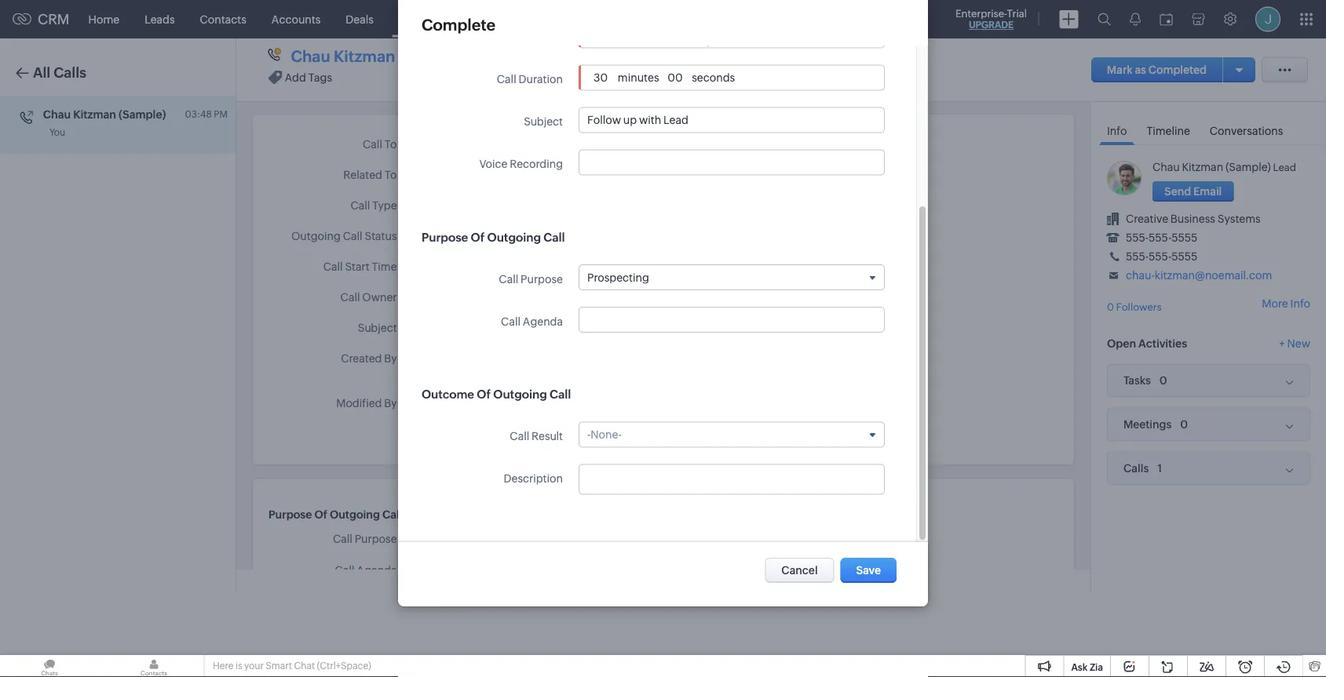 Task type: describe. For each thing, give the bounding box(es) containing it.
enterprise-trial upgrade
[[956, 7, 1027, 30]]

leads link
[[132, 0, 187, 38]]

ask
[[1071, 662, 1088, 673]]

accounts link
[[259, 0, 333, 38]]

info link
[[1099, 114, 1135, 145]]

owner
[[362, 291, 397, 304]]

call to
[[363, 138, 397, 151]]

outcome of outgoing call
[[422, 388, 571, 402]]

john
[[421, 397, 446, 409]]

calls link
[[386, 0, 436, 38]]

activities
[[1139, 337, 1187, 350]]

home
[[88, 13, 119, 26]]

Prospecting field
[[587, 272, 876, 284]]

complete
[[422, 16, 496, 34]]

created
[[341, 353, 382, 365]]

related to
[[343, 169, 397, 181]]

your
[[244, 661, 264, 672]]

chats image
[[0, 656, 99, 678]]

mark
[[1107, 64, 1133, 76]]

you
[[49, 127, 65, 138]]

followers
[[1116, 301, 1162, 313]]

mark as completed
[[1107, 64, 1207, 76]]

+ new
[[1279, 337, 1311, 350]]

1 vertical spatial subject
[[358, 322, 397, 334]]

chau-kitzman@noemail.com link
[[1126, 269, 1272, 282]]

1 horizontal spatial call start time
[[489, 31, 563, 44]]

1 5555 from the top
[[1172, 232, 1198, 244]]

0 horizontal spatial start
[[345, 261, 370, 273]]

created by
[[341, 353, 397, 365]]

modified
[[336, 397, 382, 410]]

leads
[[145, 13, 175, 26]]

to for related to
[[385, 169, 397, 181]]

voice
[[479, 158, 508, 171]]

follow
[[421, 321, 455, 334]]

1 horizontal spatial pm
[[524, 260, 541, 272]]

-none-
[[587, 429, 622, 442]]

nov
[[421, 260, 442, 272]]

1 horizontal spatial call agenda
[[501, 316, 563, 328]]

1 vertical spatial chau kitzman (sample) link
[[421, 137, 540, 150]]

recording
[[510, 158, 563, 171]]

minutes
[[616, 72, 661, 84]]

john smith
[[421, 397, 478, 409]]

kitzman up voice
[[451, 137, 492, 150]]

kitzman down timeline
[[1182, 161, 1223, 174]]

call duration
[[497, 73, 563, 86]]

accounts
[[272, 13, 321, 26]]

timeline link
[[1139, 114, 1198, 144]]

modified by
[[336, 397, 397, 410]]

1 horizontal spatial info
[[1291, 297, 1311, 310]]

call owner
[[340, 291, 397, 304]]

more info
[[1262, 297, 1311, 310]]

1 vertical spatial call purpose
[[333, 533, 397, 546]]

conversations link
[[1202, 114, 1291, 144]]

call result
[[510, 431, 563, 443]]

0 vertical spatial start
[[511, 31, 536, 44]]

0
[[1107, 301, 1114, 313]]

here is your smart chat (ctrl+space)
[[213, 661, 371, 672]]

0 horizontal spatial 03:48
[[185, 109, 212, 119]]

0 vertical spatial chau kitzman (sample)
[[291, 48, 467, 66]]

crm
[[38, 11, 70, 27]]

zia
[[1090, 662, 1103, 673]]

here
[[213, 661, 234, 672]]

kitzman down all calls on the left of page
[[73, 108, 116, 121]]

2 vertical spatial chau kitzman (sample)
[[421, 137, 540, 150]]

all calls
[[33, 65, 86, 81]]

mark as completed button
[[1091, 57, 1223, 82]]

lead for chau kitzman (sample) lead
[[1273, 162, 1296, 174]]

2 vertical spatial of
[[314, 509, 327, 521]]

20,
[[444, 260, 460, 272]]

upgrade
[[969, 20, 1014, 30]]

nov 20, 2023 03:48 pm
[[421, 260, 541, 272]]

crm link
[[13, 11, 70, 27]]

new
[[1287, 337, 1311, 350]]

chau-kitzman@noemail.com
[[1126, 269, 1272, 282]]

chau down accounts link at the left
[[291, 48, 330, 66]]

contacts
[[200, 13, 246, 26]]

creative
[[1126, 213, 1168, 225]]

chau up you
[[43, 108, 71, 121]]

0 vertical spatial subject
[[524, 116, 563, 128]]

1 horizontal spatial agenda
[[523, 316, 563, 328]]

smith
[[448, 397, 478, 409]]

to for call to
[[385, 138, 397, 151]]

1 horizontal spatial call purpose
[[499, 273, 563, 286]]

follow up with lead
[[421, 321, 522, 334]]

by for created by
[[384, 353, 397, 365]]

contacts image
[[104, 656, 203, 678]]

contacts link
[[187, 0, 259, 38]]

(ctrl+space)
[[317, 661, 371, 672]]

deals
[[346, 13, 374, 26]]

business
[[1171, 213, 1216, 225]]

conversations
[[1210, 125, 1283, 137]]

0 vertical spatial purpose of outgoing call
[[422, 231, 565, 245]]

duration
[[519, 73, 563, 86]]

1 horizontal spatial 03:48
[[491, 260, 522, 272]]

2 vertical spatial chau kitzman (sample) link
[[1153, 161, 1271, 174]]

result
[[532, 431, 563, 443]]

+
[[1279, 337, 1285, 350]]

ask zia
[[1071, 662, 1103, 673]]

chau down timeline
[[1153, 161, 1180, 174]]

0 vertical spatial info
[[1107, 125, 1127, 137]]

03:48 pm
[[185, 109, 228, 119]]

home link
[[76, 0, 132, 38]]

trial
[[1007, 7, 1027, 19]]



Task type: vqa. For each thing, say whether or not it's contained in the screenshot.
Search text box
no



Task type: locate. For each thing, give the bounding box(es) containing it.
2 to from the top
[[385, 169, 397, 181]]

chau kitzman (sample) up voice
[[421, 137, 540, 150]]

calls
[[399, 13, 424, 26], [54, 65, 86, 81]]

0 vertical spatial time
[[538, 31, 563, 44]]

enterprise-
[[956, 7, 1007, 19]]

prospecting
[[587, 272, 649, 284], [419, 534, 481, 546]]

agenda
[[523, 316, 563, 328], [357, 565, 397, 577]]

0 followers
[[1107, 301, 1162, 313]]

outgoing call status
[[291, 230, 397, 243]]

create menu image
[[1059, 10, 1079, 29]]

0 horizontal spatial info
[[1107, 125, 1127, 137]]

lead right with
[[497, 321, 522, 334]]

chat
[[294, 661, 315, 672]]

chau kitzman (sample) link down conversations
[[1153, 161, 1271, 174]]

open
[[1107, 337, 1136, 350]]

2 5555 from the top
[[1172, 250, 1198, 263]]

1 555-555-5555 from the top
[[1126, 232, 1198, 244]]

2 by from the top
[[384, 397, 397, 410]]

kitzman@noemail.com
[[1155, 269, 1272, 282]]

timeline
[[1147, 125, 1190, 137]]

signals element
[[1120, 0, 1150, 38]]

555-555-5555 down creative
[[1126, 232, 1198, 244]]

(sample) left 03:48 pm
[[119, 108, 166, 121]]

chau kitzman (sample) up you
[[43, 108, 166, 121]]

0 vertical spatial lead
[[1273, 162, 1296, 174]]

scheduled
[[421, 229, 476, 242]]

call start time
[[489, 31, 563, 44], [323, 261, 397, 273]]

0 horizontal spatial calls
[[54, 65, 86, 81]]

pm
[[214, 109, 228, 119], [524, 260, 541, 272]]

create menu element
[[1050, 0, 1088, 38]]

call start time up call owner
[[323, 261, 397, 273]]

related
[[343, 169, 382, 181]]

chau-
[[1126, 269, 1155, 282]]

to
[[385, 138, 397, 151], [385, 169, 397, 181]]

2023
[[462, 260, 488, 272]]

search image
[[1098, 13, 1111, 26]]

calendar image
[[1160, 13, 1173, 26]]

time down status
[[372, 261, 397, 273]]

1 horizontal spatial calls
[[399, 13, 424, 26]]

chau kitzman (sample) lead
[[1153, 161, 1296, 174]]

time up duration
[[538, 31, 563, 44]]

deals link
[[333, 0, 386, 38]]

up
[[457, 321, 471, 334]]

1 vertical spatial agenda
[[357, 565, 397, 577]]

1 horizontal spatial prospecting
[[587, 272, 649, 284]]

kitzman
[[334, 48, 395, 66], [73, 108, 116, 121], [451, 137, 492, 150], [1182, 161, 1223, 174]]

profile element
[[1246, 0, 1290, 38]]

purpose
[[422, 231, 468, 245], [521, 273, 563, 286], [269, 509, 312, 521], [355, 533, 397, 546]]

1 horizontal spatial lead
[[1273, 162, 1296, 174]]

03:48
[[185, 109, 212, 119], [491, 260, 522, 272]]

1 by from the top
[[384, 353, 397, 365]]

info right more
[[1291, 297, 1311, 310]]

time
[[538, 31, 563, 44], [372, 261, 397, 273]]

0 vertical spatial call start time
[[489, 31, 563, 44]]

0 horizontal spatial lead
[[497, 321, 522, 334]]

of
[[471, 231, 485, 245], [477, 388, 491, 402], [314, 509, 327, 521]]

0 horizontal spatial prospecting
[[419, 534, 481, 546]]

0 vertical spatial 5555
[[1172, 232, 1198, 244]]

1 vertical spatial lead
[[497, 321, 522, 334]]

(sample) down conversations
[[1226, 161, 1271, 174]]

start
[[511, 31, 536, 44], [345, 261, 370, 273]]

start up the call duration
[[511, 31, 536, 44]]

chau
[[291, 48, 330, 66], [43, 108, 71, 121], [421, 137, 448, 150], [1153, 161, 1180, 174]]

meetings link
[[436, 0, 509, 38]]

1 vertical spatial purpose of outgoing call
[[269, 509, 402, 521]]

0 vertical spatial chau kitzman (sample) link
[[291, 46, 467, 67]]

by for modified by
[[384, 397, 397, 410]]

1 vertical spatial call start time
[[323, 261, 397, 273]]

all
[[33, 65, 50, 81]]

as
[[1135, 64, 1146, 76]]

555-555-5555 up chau-
[[1126, 250, 1198, 263]]

description
[[504, 473, 563, 486]]

0 vertical spatial calls
[[399, 13, 424, 26]]

-None- field
[[587, 429, 876, 442]]

1 horizontal spatial time
[[538, 31, 563, 44]]

0 vertical spatial to
[[385, 138, 397, 151]]

open activities
[[1107, 337, 1187, 350]]

2 555-555-5555 from the top
[[1126, 250, 1198, 263]]

1 vertical spatial 555-555-5555
[[1126, 250, 1198, 263]]

by right created
[[384, 353, 397, 365]]

kitzman down deals
[[334, 48, 395, 66]]

lead down conversations
[[1273, 162, 1296, 174]]

None text field
[[665, 72, 686, 84], [587, 114, 876, 127], [665, 72, 686, 84], [587, 114, 876, 127]]

outgoing
[[291, 230, 341, 243], [487, 231, 541, 245], [493, 388, 547, 402], [330, 509, 380, 521]]

is
[[235, 661, 242, 672]]

more
[[1262, 297, 1288, 310]]

meetings
[[449, 13, 496, 26]]

None button
[[1153, 181, 1234, 202], [765, 558, 834, 583], [841, 558, 897, 583], [1153, 181, 1234, 202], [765, 558, 834, 583], [841, 558, 897, 583]]

1 horizontal spatial subject
[[524, 116, 563, 128]]

subject down the owner
[[358, 322, 397, 334]]

-
[[587, 429, 591, 442]]

more info link
[[1262, 297, 1311, 310]]

1 vertical spatial calls
[[54, 65, 86, 81]]

outcome
[[422, 388, 474, 402]]

1 vertical spatial 5555
[[1172, 250, 1198, 263]]

signals image
[[1130, 13, 1141, 26]]

to right related
[[385, 169, 397, 181]]

None text field
[[591, 72, 612, 84], [587, 472, 876, 486], [591, 72, 612, 84], [587, 472, 876, 486]]

555-555-5555
[[1126, 232, 1198, 244], [1126, 250, 1198, 263]]

1 horizontal spatial start
[[511, 31, 536, 44]]

subject down duration
[[524, 116, 563, 128]]

calls right all
[[54, 65, 86, 81]]

1 vertical spatial pm
[[524, 260, 541, 272]]

seconds
[[690, 72, 735, 84]]

status
[[365, 230, 397, 243]]

call
[[489, 31, 509, 44], [497, 73, 516, 86], [363, 138, 382, 151], [351, 199, 370, 212], [343, 230, 362, 243], [544, 231, 565, 245], [323, 261, 343, 273], [499, 273, 518, 286], [340, 291, 360, 304], [501, 316, 521, 328], [550, 388, 571, 402], [510, 431, 529, 443], [382, 509, 402, 521], [333, 533, 352, 546], [335, 565, 355, 577]]

info left timeline
[[1107, 125, 1127, 137]]

1 vertical spatial time
[[372, 261, 397, 273]]

5555
[[1172, 232, 1198, 244], [1172, 250, 1198, 263]]

0 vertical spatial prospecting
[[587, 272, 649, 284]]

0 vertical spatial by
[[384, 353, 397, 365]]

chau kitzman (sample) link down deals
[[291, 46, 467, 67]]

0 horizontal spatial call agenda
[[335, 565, 397, 577]]

chau kitzman (sample) down deals
[[291, 48, 467, 66]]

0 vertical spatial call purpose
[[499, 273, 563, 286]]

to up related to at the top left of the page
[[385, 138, 397, 151]]

calls right deals
[[399, 13, 424, 26]]

0 vertical spatial pm
[[214, 109, 228, 119]]

0 horizontal spatial agenda
[[357, 565, 397, 577]]

with
[[473, 321, 495, 334]]

voice recording
[[479, 158, 563, 171]]

0 horizontal spatial call start time
[[323, 261, 397, 273]]

(sample) down complete
[[399, 48, 467, 66]]

by
[[384, 353, 397, 365], [384, 397, 397, 410]]

lead
[[1273, 162, 1296, 174], [497, 321, 522, 334]]

0 horizontal spatial time
[[372, 261, 397, 273]]

chau right 'call to'
[[421, 137, 448, 150]]

0 vertical spatial call agenda
[[501, 316, 563, 328]]

1 vertical spatial by
[[384, 397, 397, 410]]

5555 down business
[[1172, 232, 1198, 244]]

0 vertical spatial agenda
[[523, 316, 563, 328]]

1 vertical spatial of
[[477, 388, 491, 402]]

1 vertical spatial call agenda
[[335, 565, 397, 577]]

1 vertical spatial prospecting
[[419, 534, 481, 546]]

profile image
[[1256, 7, 1281, 32]]

creative business systems
[[1126, 213, 1261, 225]]

1 to from the top
[[385, 138, 397, 151]]

0 horizontal spatial subject
[[358, 322, 397, 334]]

of for -none-
[[477, 388, 491, 402]]

5555 up chau-kitzman@noemail.com
[[1172, 250, 1198, 263]]

lead for follow up with lead
[[497, 321, 522, 334]]

smart
[[266, 661, 292, 672]]

chau kitzman (sample) link up voice
[[421, 137, 540, 150]]

0 vertical spatial 03:48
[[185, 109, 212, 119]]

of for prospecting
[[471, 231, 485, 245]]

1 vertical spatial chau kitzman (sample)
[[43, 108, 166, 121]]

subject
[[524, 116, 563, 128], [358, 322, 397, 334]]

systems
[[1218, 213, 1261, 225]]

(sample) up "voice recording"
[[494, 137, 540, 150]]

1 vertical spatial to
[[385, 169, 397, 181]]

type
[[372, 199, 397, 212]]

by right modified
[[384, 397, 397, 410]]

1 vertical spatial info
[[1291, 297, 1311, 310]]

completed
[[1148, 64, 1207, 76]]

none-
[[591, 429, 622, 442]]

0 horizontal spatial pm
[[214, 109, 228, 119]]

call start time up the call duration
[[489, 31, 563, 44]]

search element
[[1088, 0, 1120, 38]]

(sample)
[[399, 48, 467, 66], [119, 108, 166, 121], [494, 137, 540, 150], [1226, 161, 1271, 174]]

1 horizontal spatial purpose of outgoing call
[[422, 231, 565, 245]]

lead inside chau kitzman (sample) lead
[[1273, 162, 1296, 174]]

0 horizontal spatial purpose of outgoing call
[[269, 509, 402, 521]]

1 vertical spatial 03:48
[[491, 260, 522, 272]]

chau kitzman (sample) link
[[291, 46, 467, 67], [421, 137, 540, 150], [1153, 161, 1271, 174]]

0 vertical spatial 555-555-5555
[[1126, 232, 1198, 244]]

555-
[[1126, 232, 1149, 244], [1149, 232, 1172, 244], [1126, 250, 1149, 263], [1149, 250, 1172, 263]]

1 vertical spatial start
[[345, 261, 370, 273]]

call type
[[351, 199, 397, 212]]

0 horizontal spatial call purpose
[[333, 533, 397, 546]]

start up call owner
[[345, 261, 370, 273]]

0 vertical spatial of
[[471, 231, 485, 245]]



